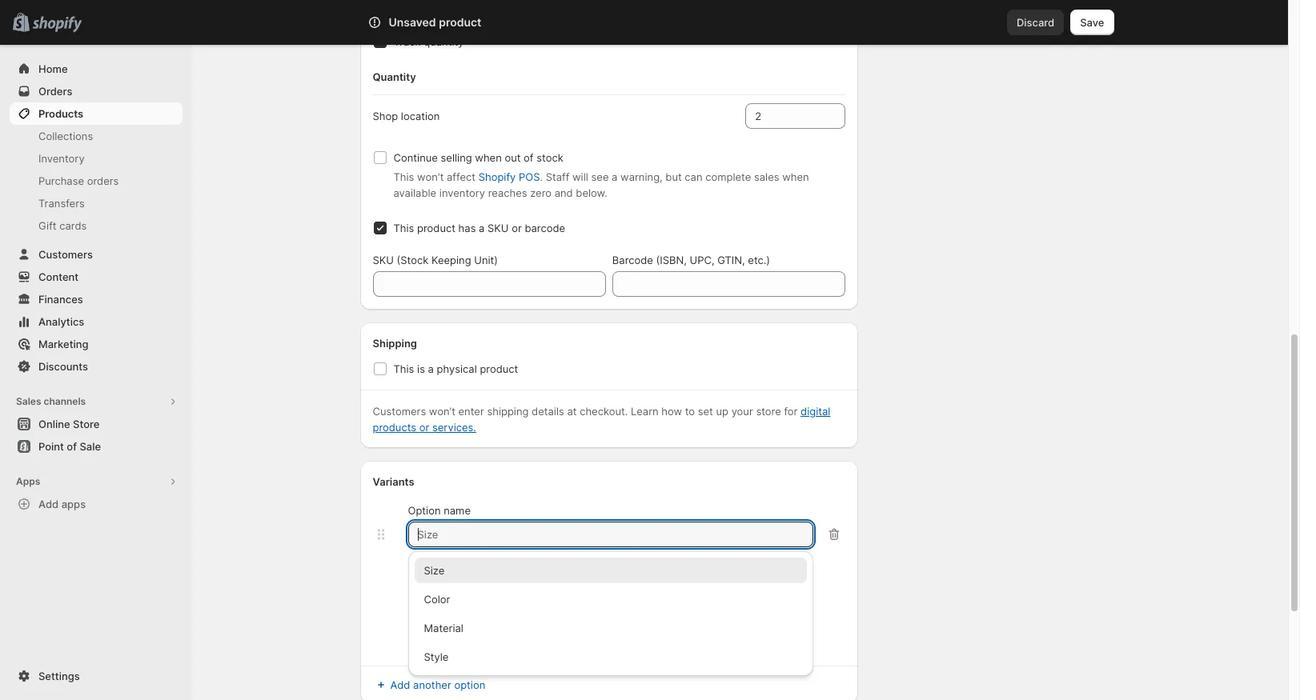 Task type: vqa. For each thing, say whether or not it's contained in the screenshot.
the right 'SHOPIFY' image
no



Task type: locate. For each thing, give the bounding box(es) containing it.
track
[[393, 35, 421, 48]]

or inside digital products or services.
[[419, 421, 429, 434]]

2 horizontal spatial a
[[612, 171, 618, 183]]

save button
[[1070, 10, 1114, 35]]

or
[[512, 222, 522, 235], [419, 421, 429, 434]]

add left apps
[[38, 498, 59, 511]]

home
[[38, 62, 68, 75]]

below.
[[576, 187, 607, 199]]

2 vertical spatial this
[[393, 363, 414, 375]]

when
[[475, 151, 502, 164], [782, 171, 809, 183]]

at
[[567, 405, 577, 418]]

3 this from the top
[[393, 363, 414, 375]]

for
[[784, 405, 798, 418]]

values
[[447, 572, 478, 584]]

location
[[401, 110, 440, 122]]

1 horizontal spatial or
[[512, 222, 522, 235]]

shipping
[[487, 405, 529, 418]]

product
[[439, 15, 481, 29], [417, 222, 455, 235], [480, 363, 518, 375]]

1 horizontal spatial of
[[524, 151, 534, 164]]

a right is
[[428, 363, 434, 375]]

when up shopify
[[475, 151, 502, 164]]

add for add apps
[[38, 498, 59, 511]]

1 vertical spatial option
[[411, 572, 444, 584]]

product right physical
[[480, 363, 518, 375]]

1 vertical spatial this
[[393, 222, 414, 235]]

channels
[[44, 395, 86, 407]]

material
[[424, 622, 463, 635]]

product up quantity
[[439, 15, 481, 29]]

option up color
[[411, 572, 444, 584]]

0 vertical spatial this
[[393, 171, 414, 183]]

online
[[38, 418, 70, 431]]

orders link
[[10, 80, 183, 102]]

finances link
[[10, 288, 183, 311]]

pos
[[519, 171, 540, 183]]

this up (stock
[[393, 222, 414, 235]]

shop location
[[373, 110, 440, 122]]

of
[[524, 151, 534, 164], [67, 440, 77, 453]]

name
[[444, 504, 471, 517]]

a right see
[[612, 171, 618, 183]]

option values
[[411, 572, 478, 584]]

1 vertical spatial of
[[67, 440, 77, 453]]

done
[[421, 636, 445, 648]]

available
[[393, 187, 436, 199]]

Size text field
[[408, 522, 813, 548]]

a right has
[[479, 222, 485, 235]]

Barcode (ISBN, UPC, GTIN, etc.) text field
[[612, 271, 846, 297]]

1 vertical spatial or
[[419, 421, 429, 434]]

0 vertical spatial inventory
[[373, 3, 420, 16]]

inventory up track
[[373, 3, 420, 16]]

this is a physical product
[[393, 363, 518, 375]]

your
[[731, 405, 753, 418]]

sku
[[488, 222, 509, 235], [373, 254, 394, 267]]

shop
[[373, 110, 398, 122]]

1 horizontal spatial customers
[[373, 405, 426, 418]]

enter
[[458, 405, 484, 418]]

discounts
[[38, 360, 88, 373]]

finances
[[38, 293, 83, 306]]

settings link
[[10, 665, 183, 688]]

keeping
[[431, 254, 471, 267]]

0 vertical spatial add
[[38, 498, 59, 511]]

this for this won't affect shopify pos
[[393, 171, 414, 183]]

2 vertical spatial a
[[428, 363, 434, 375]]

0 horizontal spatial when
[[475, 151, 502, 164]]

online store link
[[10, 413, 183, 435]]

0 vertical spatial customers
[[38, 248, 93, 261]]

(isbn,
[[656, 254, 687, 267]]

of right 'out' on the left of the page
[[524, 151, 534, 164]]

track quantity
[[393, 35, 464, 48]]

sale
[[80, 440, 101, 453]]

option for option name
[[408, 504, 441, 517]]

list box
[[408, 558, 813, 670]]

1 horizontal spatial add
[[390, 679, 410, 692]]

but
[[666, 171, 682, 183]]

or left "barcode"
[[512, 222, 522, 235]]

None number field
[[745, 103, 821, 129]]

0 vertical spatial of
[[524, 151, 534, 164]]

customers for customers won't enter shipping details at checkout. learn how to set up your store for
[[373, 405, 426, 418]]

up
[[716, 405, 728, 418]]

this for this is a physical product
[[393, 363, 414, 375]]

of inside button
[[67, 440, 77, 453]]

orders
[[87, 175, 119, 187]]

physical
[[437, 363, 477, 375]]

size
[[424, 564, 445, 577]]

0 horizontal spatial of
[[67, 440, 77, 453]]

this left is
[[393, 363, 414, 375]]

option left the name
[[408, 504, 441, 517]]

customers up content
[[38, 248, 93, 261]]

1 horizontal spatial a
[[479, 222, 485, 235]]

point
[[38, 440, 64, 453]]

sales channels
[[16, 395, 86, 407]]

or down the won't
[[419, 421, 429, 434]]

1 this from the top
[[393, 171, 414, 183]]

sku left (stock
[[373, 254, 394, 267]]

products
[[38, 107, 83, 120]]

transfers
[[38, 197, 85, 210]]

0 vertical spatial a
[[612, 171, 618, 183]]

1 vertical spatial add
[[390, 679, 410, 692]]

marketing link
[[10, 333, 183, 355]]

see
[[591, 171, 609, 183]]

0 horizontal spatial inventory
[[38, 152, 85, 165]]

discard
[[1017, 16, 1054, 29]]

add left another
[[390, 679, 410, 692]]

collections
[[38, 130, 93, 142]]

0 horizontal spatial or
[[419, 421, 429, 434]]

sku right has
[[488, 222, 509, 235]]

inventory up the purchase
[[38, 152, 85, 165]]

0 vertical spatial when
[[475, 151, 502, 164]]

checkout.
[[580, 405, 628, 418]]

point of sale link
[[10, 435, 183, 458]]

1 vertical spatial product
[[417, 222, 455, 235]]

will
[[572, 171, 588, 183]]

option name
[[408, 504, 471, 517]]

0 horizontal spatial customers
[[38, 248, 93, 261]]

when right sales
[[782, 171, 809, 183]]

done button
[[411, 631, 454, 653]]

0 vertical spatial product
[[439, 15, 481, 29]]

0 vertical spatial option
[[408, 504, 441, 517]]

1 horizontal spatial sku
[[488, 222, 509, 235]]

complete
[[705, 171, 751, 183]]

add another option button
[[363, 674, 495, 696]]

to
[[685, 405, 695, 418]]

details
[[532, 405, 564, 418]]

product left has
[[417, 222, 455, 235]]

continue
[[393, 151, 438, 164]]

this up the available
[[393, 171, 414, 183]]

0 horizontal spatial sku
[[373, 254, 394, 267]]

0 horizontal spatial add
[[38, 498, 59, 511]]

this for this product has a sku or barcode
[[393, 222, 414, 235]]

option
[[454, 679, 485, 692]]

2 this from the top
[[393, 222, 414, 235]]

1 vertical spatial when
[[782, 171, 809, 183]]

customers won't enter shipping details at checkout. learn how to set up your store for
[[373, 405, 801, 418]]

SKU (Stock Keeping Unit) text field
[[373, 271, 606, 297]]

staff
[[546, 171, 569, 183]]

0 horizontal spatial a
[[428, 363, 434, 375]]

1 vertical spatial customers
[[373, 405, 426, 418]]

add apps button
[[10, 493, 183, 516]]

size option
[[408, 558, 813, 584]]

customers up products
[[373, 405, 426, 418]]

of left the sale
[[67, 440, 77, 453]]

1 vertical spatial sku
[[373, 254, 394, 267]]

add apps
[[38, 498, 86, 511]]

0 vertical spatial or
[[512, 222, 522, 235]]

barcode
[[612, 254, 653, 267]]

1 horizontal spatial when
[[782, 171, 809, 183]]

marketing
[[38, 338, 88, 351]]

customers for customers
[[38, 248, 93, 261]]



Task type: describe. For each thing, give the bounding box(es) containing it.
gift
[[38, 219, 57, 232]]

cards
[[59, 219, 87, 232]]

discounts link
[[10, 355, 183, 378]]

search
[[438, 16, 473, 29]]

purchase
[[38, 175, 84, 187]]

sales channels button
[[10, 391, 183, 413]]

quantity
[[424, 35, 464, 48]]

has
[[458, 222, 476, 235]]

product for this
[[417, 222, 455, 235]]

option for option values
[[411, 572, 444, 584]]

point of sale button
[[0, 435, 192, 458]]

1 vertical spatial a
[[479, 222, 485, 235]]

unsaved product
[[389, 15, 481, 29]]

save
[[1080, 16, 1104, 29]]

digital products or services. link
[[373, 405, 830, 434]]

(stock
[[397, 254, 429, 267]]

won't
[[417, 171, 444, 183]]

orders
[[38, 85, 72, 98]]

collections link
[[10, 125, 183, 147]]

shopify
[[478, 171, 516, 183]]

reaches
[[488, 187, 527, 199]]

zero
[[530, 187, 552, 199]]

continue selling when out of stock
[[393, 151, 563, 164]]

customers link
[[10, 243, 183, 266]]

learn
[[631, 405, 659, 418]]

add for add another option
[[390, 679, 410, 692]]

.
[[540, 171, 543, 183]]

apps
[[61, 498, 86, 511]]

etc.)
[[748, 254, 770, 267]]

product for unsaved
[[439, 15, 481, 29]]

settings
[[38, 670, 80, 683]]

sku (stock keeping unit)
[[373, 254, 498, 267]]

this won't affect shopify pos
[[393, 171, 540, 183]]

and
[[554, 187, 573, 199]]

discard button
[[1007, 10, 1064, 35]]

selling
[[441, 151, 472, 164]]

home link
[[10, 58, 183, 80]]

point of sale
[[38, 440, 101, 453]]

0 vertical spatial sku
[[488, 222, 509, 235]]

this product has a sku or barcode
[[393, 222, 565, 235]]

online store
[[38, 418, 100, 431]]

services.
[[432, 421, 476, 434]]

purchase orders link
[[10, 170, 183, 192]]

digital
[[801, 405, 830, 418]]

analytics
[[38, 315, 84, 328]]

quantity
[[373, 70, 416, 83]]

content
[[38, 271, 79, 283]]

store
[[73, 418, 100, 431]]

affect
[[447, 171, 476, 183]]

when inside . staff will see a warning, but can complete sales when available inventory reaches zero and below.
[[782, 171, 809, 183]]

shopify image
[[32, 17, 82, 33]]

gift cards link
[[10, 215, 183, 237]]

upc,
[[690, 254, 714, 267]]

inventory link
[[10, 147, 183, 170]]

style
[[424, 651, 449, 664]]

sales
[[16, 395, 41, 407]]

list box containing size
[[408, 558, 813, 670]]

content link
[[10, 266, 183, 288]]

variants
[[373, 476, 414, 488]]

1 vertical spatial inventory
[[38, 152, 85, 165]]

purchase orders
[[38, 175, 119, 187]]

1 horizontal spatial inventory
[[373, 3, 420, 16]]

digital products or services.
[[373, 405, 830, 434]]

gift cards
[[38, 219, 87, 232]]

set
[[698, 405, 713, 418]]

can
[[685, 171, 702, 183]]

. staff will see a warning, but can complete sales when available inventory reaches zero and below.
[[393, 171, 809, 199]]

barcode
[[525, 222, 565, 235]]

add another option
[[390, 679, 485, 692]]

search button
[[412, 10, 876, 35]]

2 vertical spatial product
[[480, 363, 518, 375]]

barcode (isbn, upc, gtin, etc.)
[[612, 254, 770, 267]]

won't
[[429, 405, 455, 418]]

color
[[424, 593, 450, 606]]

products link
[[10, 102, 183, 125]]

shopify pos link
[[478, 171, 540, 183]]

a inside . staff will see a warning, but can complete sales when available inventory reaches zero and below.
[[612, 171, 618, 183]]

inventory
[[439, 187, 485, 199]]

out
[[505, 151, 521, 164]]

sales
[[754, 171, 779, 183]]

transfers link
[[10, 192, 183, 215]]

apps button
[[10, 471, 183, 493]]

another
[[413, 679, 451, 692]]

apps
[[16, 476, 40, 488]]



